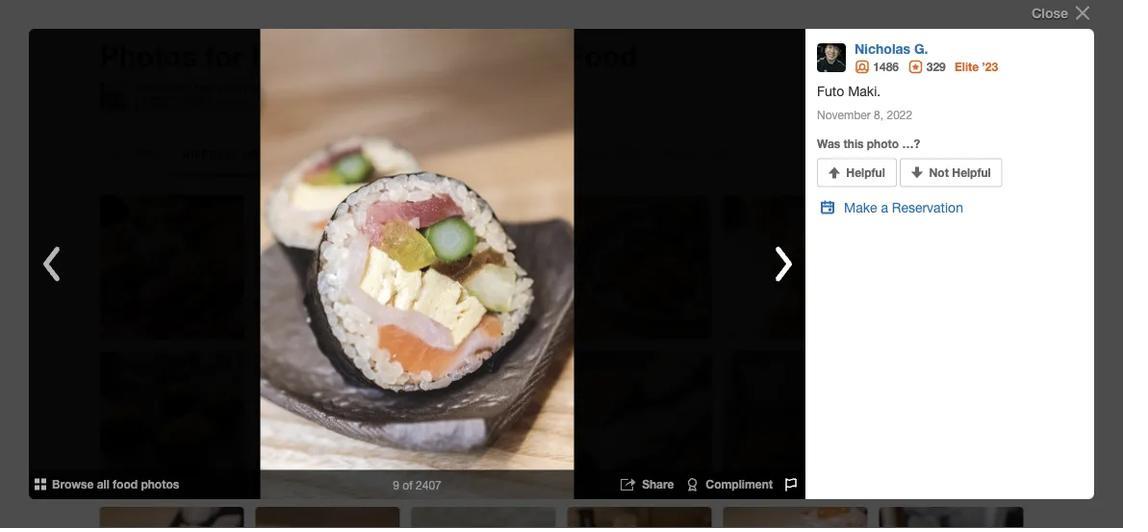 Task type: locate. For each thing, give the bounding box(es) containing it.
0 vertical spatial izakaya
[[252, 38, 357, 72]]

0 horizontal spatial izakaya
[[134, 79, 183, 95]]

0 vertical spatial irvine
[[464, 38, 540, 72]]

food
[[113, 478, 138, 491]]

helpful inside helpful link
[[847, 166, 886, 180]]

photo
[[868, 137, 900, 151]]

share
[[643, 478, 674, 492]]

izakaya up 4.5 star rating image
[[134, 79, 183, 95]]

helpful down was this photo …?
[[847, 166, 886, 180]]

2407
[[416, 478, 442, 492]]

1 vertical spatial food
[[202, 146, 234, 162]]

(2802)
[[122, 146, 159, 162]]

photo of izakaya osen - irvine - irvine, ca, united states. ig: @ifoodiejenn | fatty tuna with uni and caviar add-on image
[[724, 352, 868, 496]]

curry
[[754, 146, 787, 162]]

not helpful link
[[901, 158, 1003, 187]]

elite '23
[[956, 60, 999, 74]]

&
[[547, 146, 555, 162]]

photo of izakaya osen - irvine - irvine, ca, united states. omakase bowl image
[[256, 196, 400, 340]]

futo maki. november 8, 2022
[[818, 83, 913, 122]]

all food (2407)
[[182, 146, 279, 162]]

share link
[[616, 473, 678, 497]]

irvine
[[464, 38, 540, 72], [233, 79, 269, 95]]

2 helpful from the left
[[953, 166, 992, 180]]

1 vertical spatial izakaya
[[134, 79, 183, 95]]

photos
[[141, 478, 179, 491]]

futo
[[818, 83, 845, 99]]

izakaya up reviews
[[252, 38, 357, 72]]

izakaya
[[252, 38, 357, 72], [134, 79, 183, 95]]

329
[[927, 60, 947, 74]]

osen
[[365, 38, 436, 72], [187, 79, 221, 95]]

0 horizontal spatial irvine
[[233, 79, 269, 95]]

november
[[818, 108, 871, 122]]

0 horizontal spatial helpful
[[847, 166, 886, 180]]

helpful
[[847, 166, 886, 180], [953, 166, 992, 180]]

photo of izakaya osen - irvine - irvine, ca, united states. futo maki. image
[[260, 29, 575, 500], [412, 352, 556, 496]]

0 vertical spatial food
[[568, 38, 638, 72]]

all
[[182, 146, 198, 162]]

salads
[[661, 146, 702, 162]]

of
[[403, 478, 413, 492]]

744 reviews
[[219, 98, 281, 112]]

dessert (51)
[[402, 146, 477, 162]]

browse
[[52, 478, 94, 491]]

compliment link
[[681, 473, 777, 497]]

was
[[818, 137, 841, 151]]

4.5 star rating image
[[134, 97, 213, 111]]

nicholas
[[855, 41, 911, 57]]

helpful inside "not helpful" link
[[953, 166, 992, 180]]

0 horizontal spatial -
[[224, 79, 230, 95]]

0 vertical spatial osen
[[365, 38, 436, 72]]

1 horizontal spatial helpful
[[953, 166, 992, 180]]

izakaya osen - irvine image
[[100, 82, 129, 111]]

9 of 2407
[[393, 478, 442, 492]]

1 horizontal spatial food
[[568, 38, 638, 72]]

salads (18)
[[661, 146, 731, 162]]

helpful link
[[818, 158, 897, 187]]

(1287)
[[342, 146, 379, 162]]

photo of izakaya osen - irvine - irvine, ca, united states. amber jack. image
[[568, 352, 712, 496]]

1 vertical spatial osen
[[187, 79, 221, 95]]

nicholas g.
[[855, 41, 929, 57]]

1 helpful from the left
[[847, 166, 886, 180]]

0 horizontal spatial food
[[202, 146, 234, 162]]

0 horizontal spatial osen
[[187, 79, 221, 95]]

'23
[[983, 60, 999, 74]]

photo of izakaya osen - irvine - irvine, ca, united states image
[[724, 196, 868, 340]]

Search photos... text field
[[793, 139, 984, 168]]

helpful right not
[[953, 166, 992, 180]]

reviews
[[242, 98, 281, 112]]

food
[[568, 38, 638, 72], [202, 146, 234, 162]]

photo of izakaya osen - irvine - irvine, ca, united states. osen roll image
[[880, 196, 1024, 340]]

photo of izakaya osen - irvine - irvine, ca, united states. jumbo scallop. image
[[256, 352, 400, 496]]

2 horizontal spatial -
[[548, 38, 560, 72]]

8,
[[875, 108, 884, 122]]

-
[[444, 38, 456, 72], [548, 38, 560, 72], [224, 79, 230, 95]]



Task type: describe. For each thing, give the bounding box(es) containing it.
noodles
[[559, 146, 609, 162]]

1 horizontal spatial -
[[444, 38, 456, 72]]

elite '23 link
[[956, 60, 999, 74]]

make a reservation link
[[812, 199, 1089, 216]]

…?
[[903, 137, 921, 151]]

sushi
[[302, 146, 336, 162]]

close
[[1032, 5, 1069, 21]]

ramen & noodles (42)
[[500, 146, 638, 162]]

a
[[882, 199, 889, 215]]

compliment
[[706, 478, 773, 492]]

2022
[[888, 108, 913, 122]]

for
[[205, 38, 244, 72]]

dessert
[[402, 146, 449, 162]]

9
[[393, 478, 400, 492]]

1 horizontal spatial irvine
[[464, 38, 540, 72]]

1 horizontal spatial izakaya
[[252, 38, 357, 72]]

make
[[845, 199, 878, 215]]

was this photo …?
[[818, 137, 921, 151]]

photo of izakaya osen - irvine - irvine, ca, united states. kushiyaki image
[[568, 196, 712, 340]]

(2802) link
[[89, 131, 170, 177]]

photos
[[100, 38, 197, 72]]

1486
[[874, 60, 900, 74]]

g.
[[915, 41, 929, 57]]

all
[[97, 478, 110, 491]]

(2407)
[[241, 146, 279, 162]]

photos for izakaya osen - irvine - food
[[100, 38, 638, 72]]

photo of izakaya osen - irvine - irvine, ca, united states. uni image
[[100, 352, 244, 496]]

elite
[[956, 60, 980, 74]]

browse all food photos
[[52, 478, 179, 491]]

reservation
[[893, 199, 964, 215]]

(42)
[[616, 146, 638, 162]]

nicholas g. image
[[818, 43, 847, 72]]

not helpful
[[930, 166, 992, 180]]

photo of izakaya osen - irvine - irvine, ca, united states. fresh roll image
[[412, 196, 556, 340]]

maki.
[[849, 83, 881, 99]]

(51)
[[455, 146, 477, 162]]

make a reservation
[[845, 199, 964, 215]]

ramen
[[500, 146, 543, 162]]

1 horizontal spatial osen
[[365, 38, 436, 72]]

(18)
[[709, 146, 731, 162]]

photo of izakaya osen - irvine - irvine, ca, united states. sashimi omakase image
[[100, 196, 244, 340]]

izakaya osen - irvine
[[134, 79, 269, 95]]

744
[[219, 98, 238, 112]]

sushi (1287)
[[302, 146, 379, 162]]

1 vertical spatial irvine
[[233, 79, 269, 95]]

curry link
[[742, 131, 827, 177]]

not
[[930, 166, 950, 180]]

browse all food photos link
[[32, 476, 179, 493]]

this
[[844, 137, 864, 151]]

nicholas g. link
[[855, 41, 929, 57]]

izakaya osen - irvine link
[[134, 79, 269, 95]]



Task type: vqa. For each thing, say whether or not it's contained in the screenshot.
Home
no



